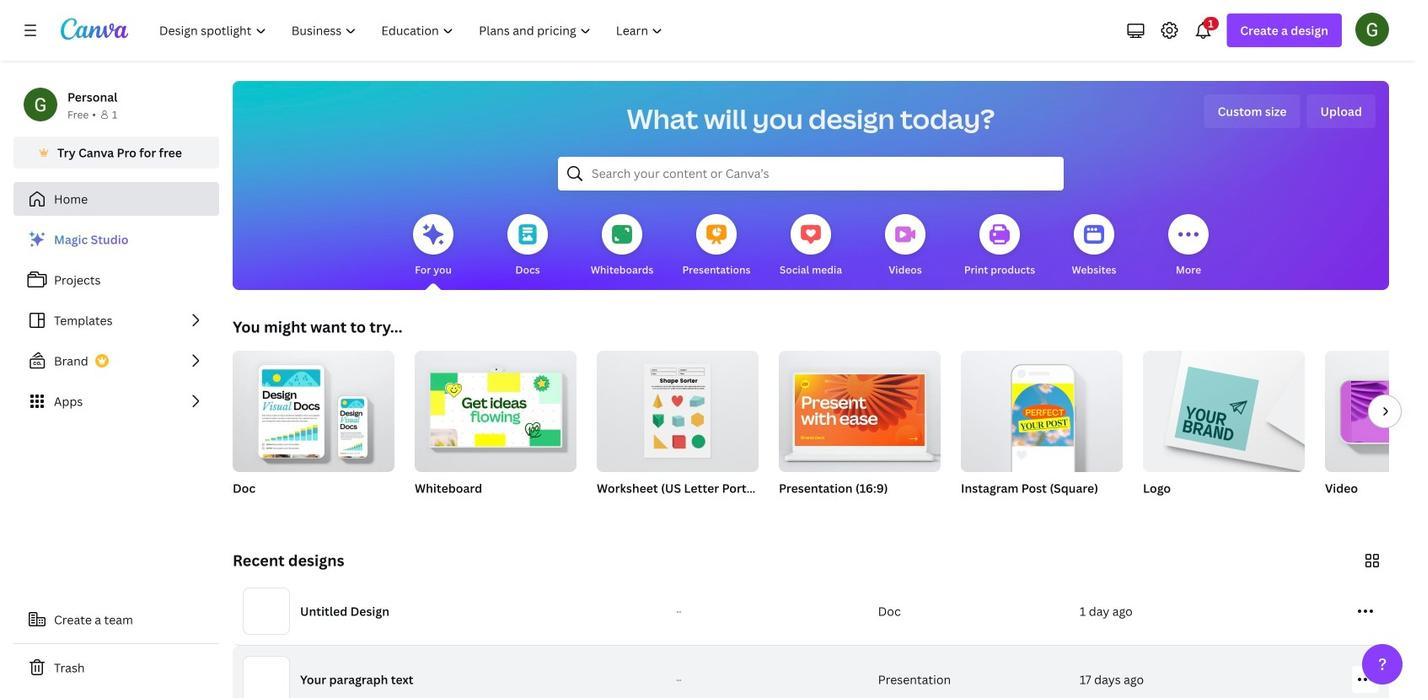 Task type: describe. For each thing, give the bounding box(es) containing it.
gary orlando image
[[1356, 12, 1390, 46]]



Task type: locate. For each thing, give the bounding box(es) containing it.
None search field
[[558, 157, 1064, 191]]

group
[[233, 344, 395, 518], [233, 344, 395, 472], [415, 344, 577, 518], [415, 344, 577, 472], [597, 344, 759, 518], [597, 344, 759, 472], [779, 344, 941, 518], [779, 344, 941, 472], [961, 344, 1123, 518], [961, 344, 1123, 472], [1143, 344, 1305, 518], [1143, 344, 1305, 472], [1326, 351, 1417, 518], [1326, 351, 1417, 472]]

top level navigation element
[[148, 13, 677, 47]]

Search search field
[[592, 158, 1030, 190]]

list
[[13, 223, 219, 418]]



Task type: vqa. For each thing, say whether or not it's contained in the screenshot.
Search SEARCH BOX
yes



